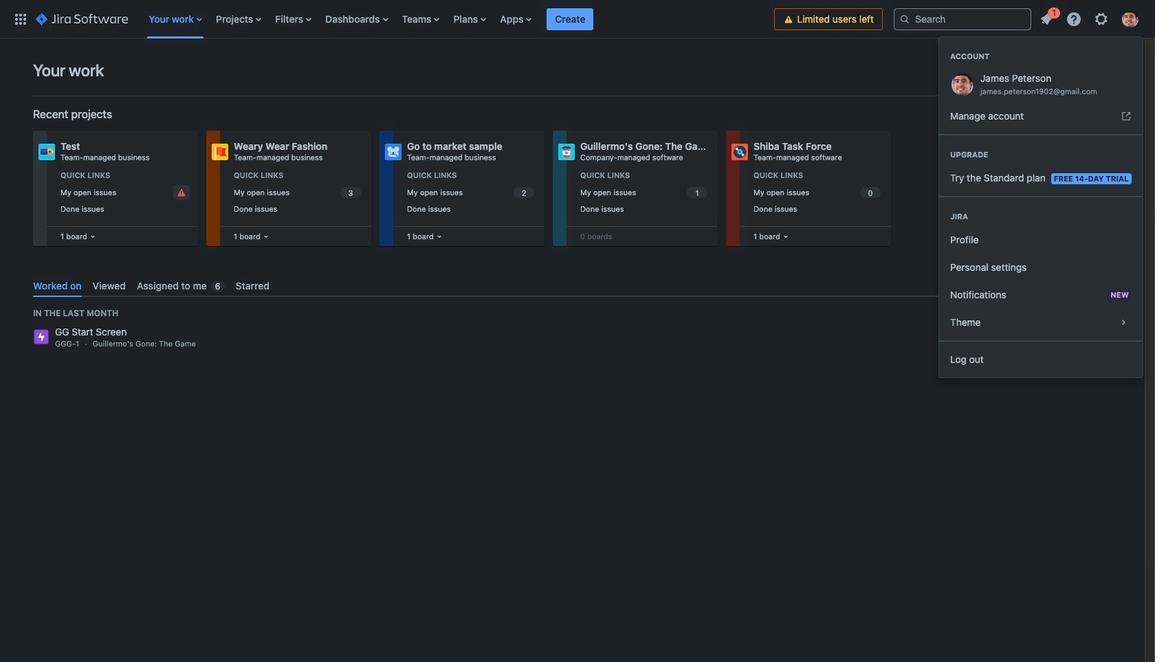 Task type: vqa. For each thing, say whether or not it's contained in the screenshot.
Highest icon
no



Task type: locate. For each thing, give the bounding box(es) containing it.
0 vertical spatial heading
[[939, 51, 1143, 62]]

tab list
[[28, 274, 1112, 297]]

board image
[[87, 231, 98, 242], [260, 231, 271, 242], [434, 231, 445, 242], [780, 231, 791, 242]]

1 vertical spatial heading
[[939, 149, 1143, 160]]

4 board image from the left
[[780, 231, 791, 242]]

jira software image
[[36, 11, 128, 27], [36, 11, 128, 27]]

list item
[[547, 0, 594, 38], [1034, 5, 1060, 30]]

primary element
[[8, 0, 775, 38]]

list
[[142, 0, 775, 38], [939, 5, 1147, 377]]

3 board image from the left
[[434, 231, 445, 242]]

heading for first group from the bottom of the page
[[939, 149, 1143, 160]]

help image
[[1066, 11, 1082, 27]]

banner
[[0, 0, 1155, 377]]

2 vertical spatial heading
[[939, 211, 1143, 222]]

group
[[939, 37, 1143, 134], [939, 134, 1143, 196]]

1 heading from the top
[[939, 51, 1143, 62]]

heading
[[939, 51, 1143, 62], [939, 149, 1143, 160], [939, 211, 1143, 222]]

1 board image from the left
[[87, 231, 98, 242]]

appswitcher icon image
[[12, 11, 29, 27]]

0 horizontal spatial list item
[[547, 0, 594, 38]]

0 horizontal spatial list
[[142, 0, 775, 38]]

settings image
[[1093, 11, 1110, 27]]

1 horizontal spatial list
[[939, 5, 1147, 377]]

None search field
[[894, 8, 1031, 30]]

heading for first group
[[939, 51, 1143, 62]]

2 heading from the top
[[939, 149, 1143, 160]]



Task type: describe. For each thing, give the bounding box(es) containing it.
your profile and settings image
[[1122, 11, 1139, 27]]

2 board image from the left
[[260, 231, 271, 242]]

3 heading from the top
[[939, 211, 1143, 222]]

1 group from the top
[[939, 37, 1143, 134]]

1 horizontal spatial list item
[[1034, 5, 1060, 30]]

notifications image
[[1038, 11, 1055, 27]]

2 group from the top
[[939, 134, 1143, 196]]

search image
[[899, 13, 910, 24]]

Search field
[[894, 8, 1031, 30]]



